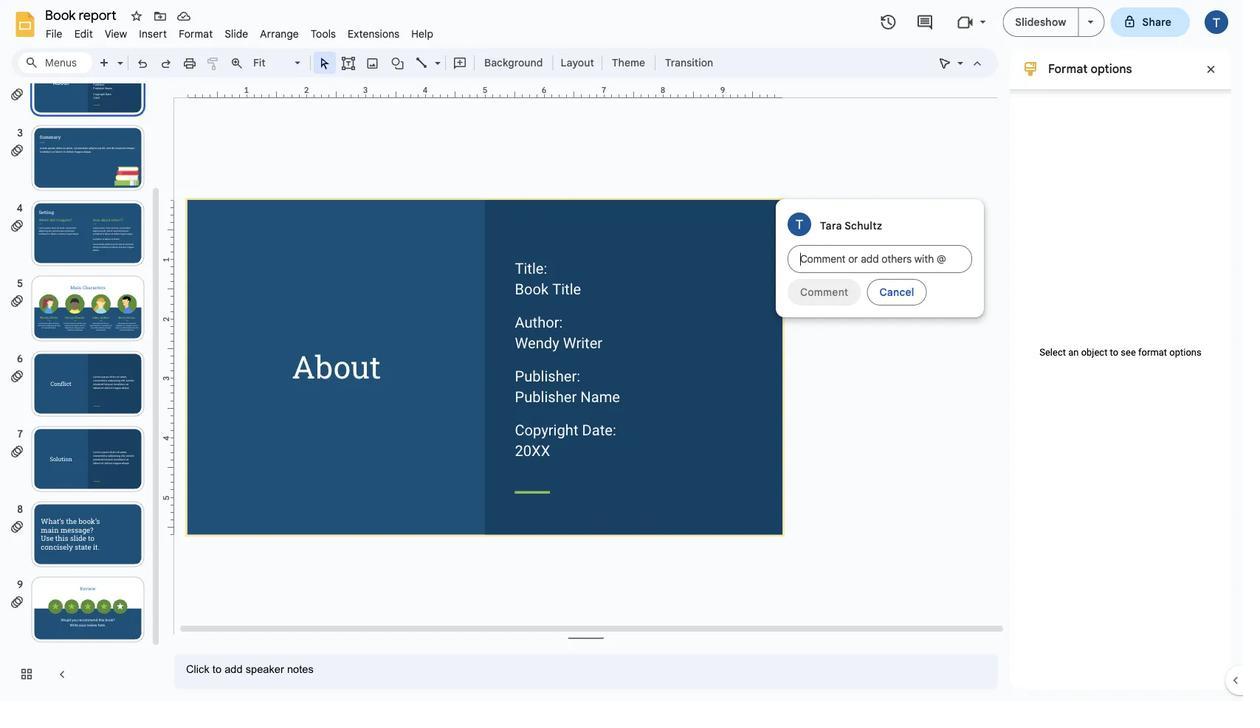 Task type: describe. For each thing, give the bounding box(es) containing it.
Zoom field
[[249, 52, 307, 74]]

edit
[[74, 27, 93, 40]]

share
[[1142, 16, 1171, 28]]

theme
[[612, 56, 645, 69]]

slide
[[225, 27, 248, 40]]

tools menu item
[[305, 25, 342, 42]]

mode and view toolbar
[[933, 48, 989, 78]]

main toolbar
[[53, 0, 721, 652]]

layout
[[561, 56, 594, 69]]

menu bar inside menu bar banner
[[40, 19, 439, 44]]

select an object to see format options element
[[1032, 347, 1209, 358]]

format for format options
[[1048, 61, 1088, 76]]

Comment draft text field
[[788, 245, 972, 273]]

tara schultz
[[820, 219, 882, 232]]

background
[[484, 56, 543, 69]]

tara schultz image
[[788, 213, 811, 236]]

shape image
[[389, 52, 406, 73]]

1 horizontal spatial options
[[1169, 347, 1202, 358]]

help menu item
[[405, 25, 439, 42]]

format menu item
[[173, 25, 219, 42]]

list inside the format options application
[[776, 199, 984, 317]]

format options application
[[0, 0, 1243, 701]]

tools
[[311, 27, 336, 40]]

select an object to see format options
[[1040, 347, 1202, 358]]

format
[[1138, 347, 1167, 358]]

select
[[1040, 347, 1066, 358]]

format options
[[1048, 61, 1132, 76]]

Menus field
[[18, 52, 92, 73]]

insert menu item
[[133, 25, 173, 42]]

view
[[105, 27, 127, 40]]

arrange menu item
[[254, 25, 305, 42]]

Star checkbox
[[126, 6, 147, 27]]

see
[[1121, 347, 1136, 358]]



Task type: vqa. For each thing, say whether or not it's contained in the screenshot.
oct_12_vessels_tracker
no



Task type: locate. For each thing, give the bounding box(es) containing it.
object
[[1081, 347, 1108, 358]]

format inside menu item
[[179, 27, 213, 40]]

format
[[179, 27, 213, 40], [1048, 61, 1088, 76]]

1 horizontal spatial format
[[1048, 61, 1088, 76]]

slide menu item
[[219, 25, 254, 42]]

comment button
[[788, 279, 861, 306]]

options right format
[[1169, 347, 1202, 358]]

format left slide
[[179, 27, 213, 40]]

file menu item
[[40, 25, 68, 42]]

format for format
[[179, 27, 213, 40]]

comment
[[800, 286, 849, 299]]

format down slideshow button
[[1048, 61, 1088, 76]]

insert image image
[[364, 52, 381, 73]]

list containing tara schultz
[[776, 199, 984, 317]]

navigation
[[0, 0, 162, 701]]

0 vertical spatial options
[[1091, 61, 1132, 76]]

to
[[1110, 347, 1118, 358]]

menu bar banner
[[0, 0, 1243, 701]]

slideshow
[[1015, 16, 1066, 28]]

cancel button
[[867, 279, 927, 306]]

format options section
[[1010, 48, 1231, 689]]

edit menu item
[[68, 25, 99, 42]]

Rename text field
[[40, 6, 125, 24]]

Zoom text field
[[251, 52, 292, 73]]

slideshow button
[[1003, 7, 1079, 37]]

layout button
[[556, 52, 599, 74]]

presentation options image
[[1088, 21, 1094, 24]]

1 vertical spatial options
[[1169, 347, 1202, 358]]

theme button
[[605, 52, 652, 74]]

transition button
[[659, 52, 720, 74]]

options down presentation options image
[[1091, 61, 1132, 76]]

transition
[[665, 56, 713, 69]]

schultz
[[845, 219, 882, 232]]

view menu item
[[99, 25, 133, 42]]

tara
[[820, 219, 842, 232]]

insert
[[139, 27, 167, 40]]

options
[[1091, 61, 1132, 76], [1169, 347, 1202, 358]]

extensions menu item
[[342, 25, 405, 42]]

new slide with layout image
[[114, 53, 123, 58]]

arrange
[[260, 27, 299, 40]]

0 horizontal spatial format
[[179, 27, 213, 40]]

file
[[46, 27, 62, 40]]

background button
[[478, 52, 550, 74]]

menu bar containing file
[[40, 19, 439, 44]]

list
[[776, 199, 984, 317]]

extensions
[[348, 27, 400, 40]]

an
[[1068, 347, 1079, 358]]

0 horizontal spatial options
[[1091, 61, 1132, 76]]

share button
[[1111, 7, 1190, 37]]

menu bar
[[40, 19, 439, 44]]

0 vertical spatial format
[[179, 27, 213, 40]]

cancel
[[880, 286, 914, 299]]

format inside section
[[1048, 61, 1088, 76]]

1 vertical spatial format
[[1048, 61, 1088, 76]]

help
[[411, 27, 433, 40]]



